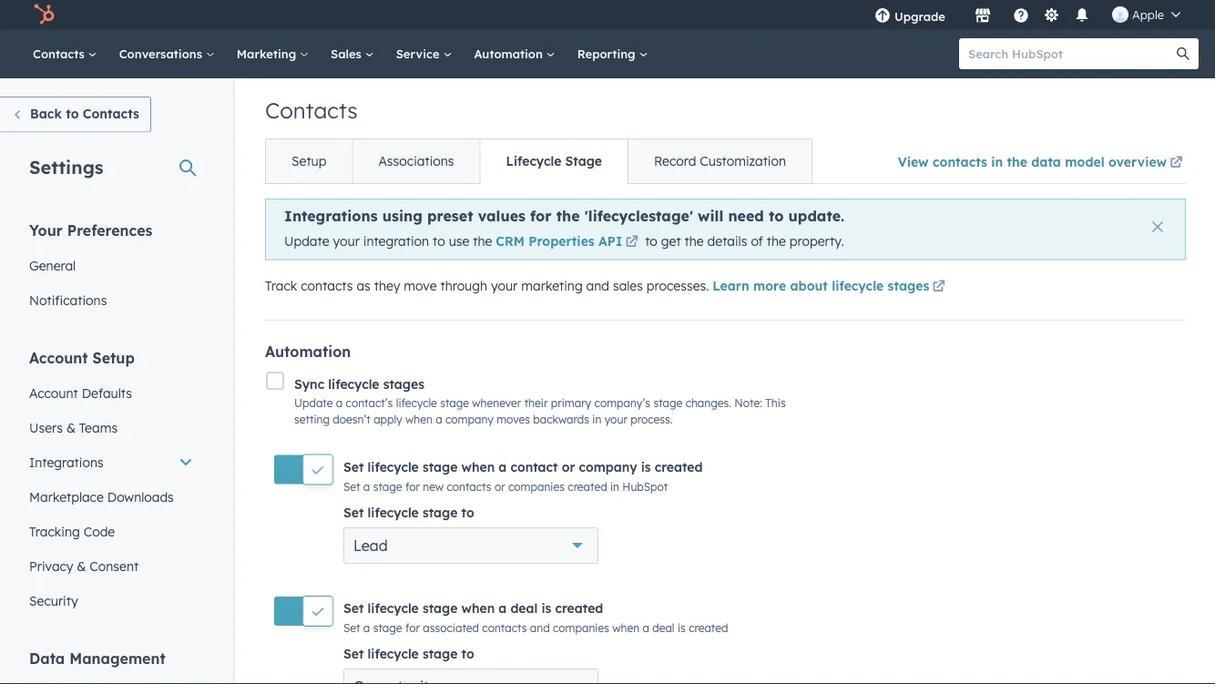 Task type: describe. For each thing, give the bounding box(es) containing it.
integrations for integrations using preset values for the 'lifecyclestage' will need to update.
[[284, 207, 378, 225]]

the left data
[[1007, 153, 1027, 169]]

contacts link
[[22, 29, 108, 78]]

data management
[[29, 649, 166, 667]]

your inside integrations using preset values for the 'lifecyclestage' will need to update. alert
[[333, 233, 360, 249]]

conversations
[[119, 46, 206, 61]]

overview
[[1108, 153, 1167, 169]]

code
[[84, 523, 115, 539]]

back to contacts link
[[0, 97, 151, 133]]

set lifecycle stage to for set lifecycle stage when a deal is created
[[343, 646, 474, 662]]

bob builder image
[[1112, 6, 1128, 23]]

general link
[[18, 248, 204, 283]]

preferences
[[67, 221, 152, 239]]

and inside set lifecycle stage when a deal is created set a stage for associated contacts and companies when a deal is created
[[530, 621, 550, 635]]

sync lifecycle stages update a contact's lifecycle stage whenever their primary company's stage changes. note: this setting doesn't apply when a company moves backwards in your process.
[[294, 376, 786, 426]]

primary
[[551, 396, 591, 410]]

reporting link
[[566, 29, 659, 78]]

as
[[356, 277, 371, 293]]

0 horizontal spatial is
[[541, 600, 551, 616]]

associations link
[[352, 139, 480, 183]]

integrations for integrations
[[29, 454, 104, 470]]

contacts inside "set lifecycle stage when a contact or company is created set a stage for new contacts or companies created in hubspot"
[[447, 479, 491, 493]]

menu containing apple
[[862, 0, 1193, 29]]

0 vertical spatial or
[[562, 459, 575, 475]]

downloads
[[107, 489, 174, 505]]

5 set from the top
[[343, 621, 360, 635]]

update.
[[788, 207, 844, 225]]

their
[[524, 396, 548, 410]]

to left the get
[[645, 233, 657, 249]]

integrations button
[[18, 445, 204, 480]]

2 horizontal spatial is
[[678, 621, 686, 635]]

they
[[374, 277, 400, 293]]

contact's
[[346, 396, 393, 410]]

crm
[[496, 233, 525, 249]]

privacy & consent link
[[18, 549, 204, 583]]

the right the get
[[685, 233, 704, 249]]

tracking
[[29, 523, 80, 539]]

navigation containing setup
[[265, 138, 812, 184]]

track contacts as they move through your marketing and sales processes.
[[265, 277, 713, 293]]

users & teams link
[[18, 410, 204, 445]]

doesn't
[[333, 413, 371, 426]]

to get the details of the property.
[[642, 233, 844, 249]]

0 horizontal spatial setup
[[92, 348, 135, 367]]

record customization
[[654, 153, 786, 169]]

tracking code
[[29, 523, 115, 539]]

lifecycle inside set lifecycle stage when a deal is created set a stage for associated contacts and companies when a deal is created
[[368, 600, 419, 616]]

hubspot
[[622, 479, 668, 493]]

stage down associated
[[423, 646, 458, 662]]

marketplace downloads link
[[18, 480, 204, 514]]

automation inside "link"
[[474, 46, 546, 61]]

conversations link
[[108, 29, 226, 78]]

sales
[[331, 46, 365, 61]]

when inside "set lifecycle stage when a contact or company is created set a stage for new contacts or companies created in hubspot"
[[461, 459, 495, 475]]

notifications image
[[1074, 8, 1090, 25]]

preset
[[427, 207, 473, 225]]

general
[[29, 257, 76, 273]]

Search HubSpot search field
[[959, 38, 1182, 69]]

lifecycle stage link
[[480, 139, 628, 183]]

marketing
[[237, 46, 300, 61]]

search button
[[1168, 38, 1199, 69]]

contact
[[510, 459, 558, 475]]

changes.
[[686, 396, 731, 410]]

4 set from the top
[[343, 600, 364, 616]]

stage up associated
[[423, 600, 458, 616]]

contacts down hubspot link
[[33, 46, 88, 61]]

link opens in a new window image
[[1170, 157, 1183, 169]]

consent
[[90, 558, 139, 574]]

move
[[404, 277, 437, 293]]

1 horizontal spatial and
[[586, 277, 609, 293]]

account setup element
[[18, 347, 204, 618]]

to right back
[[66, 106, 79, 122]]

your preferences element
[[18, 220, 204, 317]]

data
[[29, 649, 65, 667]]

reporting
[[577, 46, 639, 61]]

more
[[753, 277, 786, 293]]

your
[[29, 221, 63, 239]]

1 set from the top
[[343, 459, 364, 475]]

the for to get the details of the property.
[[767, 233, 786, 249]]

data management element
[[29, 648, 204, 684]]

view contacts in the data model overview
[[898, 153, 1167, 169]]

the for update your integration to use the
[[473, 233, 492, 249]]

setting
[[294, 413, 330, 426]]

whenever
[[472, 396, 521, 410]]

close image
[[1152, 221, 1163, 232]]

note:
[[734, 396, 762, 410]]

account for account defaults
[[29, 385, 78, 401]]

your preferences
[[29, 221, 152, 239]]

help image
[[1013, 8, 1029, 25]]

use
[[449, 233, 469, 249]]

marketing
[[521, 277, 583, 293]]

to left use
[[433, 233, 445, 249]]

privacy
[[29, 558, 73, 574]]

this
[[765, 396, 786, 410]]

account for account setup
[[29, 348, 88, 367]]

properties
[[529, 233, 595, 249]]

stage left associated
[[373, 621, 402, 635]]

automation link
[[463, 29, 566, 78]]

integrations using preset values for the 'lifecyclestage' will need to update.
[[284, 207, 844, 225]]

upgrade
[[894, 9, 945, 24]]

the for integrations using preset values for the 'lifecyclestage' will need to update.
[[556, 207, 580, 225]]

account setup
[[29, 348, 135, 367]]

using
[[382, 207, 423, 225]]

to right need
[[769, 207, 784, 225]]

3 set from the top
[[343, 504, 364, 520]]

customization
[[700, 153, 786, 169]]

stage
[[565, 153, 602, 169]]

about
[[790, 277, 828, 293]]

privacy & consent
[[29, 558, 139, 574]]

data
[[1031, 153, 1061, 169]]

when inside sync lifecycle stages update a contact's lifecycle stage whenever their primary company's stage changes. note: this setting doesn't apply when a company moves backwards in your process.
[[405, 413, 432, 426]]

stage left new
[[373, 479, 402, 493]]

stage down new
[[423, 504, 458, 520]]

settings image
[[1043, 8, 1060, 24]]

stage up new
[[423, 459, 458, 475]]

security link
[[18, 583, 204, 618]]



Task type: locate. For each thing, give the bounding box(es) containing it.
0 vertical spatial for
[[530, 207, 552, 225]]

navigation
[[265, 138, 812, 184]]

update up setting at the bottom left of page
[[294, 396, 333, 410]]

service
[[396, 46, 443, 61]]

is inside "set lifecycle stage when a contact or company is created set a stage for new contacts or companies created in hubspot"
[[641, 459, 651, 475]]

when
[[405, 413, 432, 426], [461, 459, 495, 475], [461, 600, 495, 616], [612, 621, 639, 635]]

2 account from the top
[[29, 385, 78, 401]]

1 horizontal spatial integrations
[[284, 207, 378, 225]]

2 vertical spatial is
[[678, 621, 686, 635]]

stage
[[440, 396, 469, 410], [653, 396, 682, 410], [423, 459, 458, 475], [373, 479, 402, 493], [423, 504, 458, 520], [423, 600, 458, 616], [373, 621, 402, 635], [423, 646, 458, 662]]

contacts up setup link
[[265, 97, 358, 124]]

company up hubspot
[[579, 459, 637, 475]]

account defaults link
[[18, 376, 204, 410]]

link opens in a new window image inside learn more about lifecycle stages link
[[933, 281, 945, 293]]

in left hubspot
[[610, 479, 619, 493]]

model
[[1065, 153, 1105, 169]]

api
[[598, 233, 622, 249]]

in
[[991, 153, 1003, 169], [592, 413, 601, 426], [610, 479, 619, 493]]

defaults
[[82, 385, 132, 401]]

stage left whenever on the bottom left
[[440, 396, 469, 410]]

account
[[29, 348, 88, 367], [29, 385, 78, 401]]

for left new
[[405, 479, 420, 493]]

1 vertical spatial or
[[494, 479, 505, 493]]

update up the track
[[284, 233, 329, 249]]

0 horizontal spatial &
[[66, 419, 76, 435]]

your down company's
[[604, 413, 627, 426]]

learn
[[713, 277, 749, 293]]

0 horizontal spatial in
[[592, 413, 601, 426]]

1 horizontal spatial or
[[562, 459, 575, 475]]

1 set lifecycle stage to from the top
[[343, 504, 474, 520]]

lifecycle stage
[[506, 153, 602, 169]]

marketplace
[[29, 489, 104, 505]]

1 horizontal spatial deal
[[652, 621, 675, 635]]

0 horizontal spatial your
[[333, 233, 360, 249]]

1 horizontal spatial automation
[[474, 46, 546, 61]]

search image
[[1177, 47, 1190, 60]]

0 horizontal spatial or
[[494, 479, 505, 493]]

for inside "set lifecycle stage when a contact or company is created set a stage for new contacts or companies created in hubspot"
[[405, 479, 420, 493]]

0 vertical spatial deal
[[510, 600, 538, 616]]

1 horizontal spatial setup
[[291, 153, 326, 169]]

1 horizontal spatial company
[[579, 459, 637, 475]]

companies
[[508, 479, 565, 493], [553, 621, 609, 635]]

sales
[[613, 277, 643, 293]]

processes.
[[647, 277, 709, 293]]

0 horizontal spatial deal
[[510, 600, 538, 616]]

and left the sales
[[586, 277, 609, 293]]

contacts right back
[[83, 106, 139, 122]]

0 vertical spatial setup
[[291, 153, 326, 169]]

account up account defaults
[[29, 348, 88, 367]]

account up users
[[29, 385, 78, 401]]

update inside sync lifecycle stages update a contact's lifecycle stage whenever their primary company's stage changes. note: this setting doesn't apply when a company moves backwards in your process.
[[294, 396, 333, 410]]

the right 'of' at the top
[[767, 233, 786, 249]]

marketplace downloads
[[29, 489, 174, 505]]

& for privacy
[[77, 558, 86, 574]]

0 vertical spatial &
[[66, 419, 76, 435]]

apple button
[[1101, 0, 1191, 29]]

contacts right the view on the right top of page
[[933, 153, 987, 169]]

update inside alert
[[284, 233, 329, 249]]

'lifecyclestage'
[[585, 207, 693, 225]]

to up lead popup button
[[461, 504, 474, 520]]

associations
[[378, 153, 454, 169]]

users
[[29, 419, 63, 435]]

apply
[[374, 413, 402, 426]]

marketplaces image
[[975, 8, 991, 25]]

1 vertical spatial update
[[294, 396, 333, 410]]

marketplaces button
[[964, 0, 1002, 29]]

marketing link
[[226, 29, 320, 78]]

integrations using preset values for the 'lifecyclestage' will need to update. alert
[[265, 199, 1186, 260]]

associated
[[423, 621, 479, 635]]

in inside "set lifecycle stage when a contact or company is created set a stage for new contacts or companies created in hubspot"
[[610, 479, 619, 493]]

0 vertical spatial set lifecycle stage to
[[343, 504, 474, 520]]

set lifecycle stage to for set lifecycle stage when a contact or company is created
[[343, 504, 474, 520]]

security
[[29, 592, 78, 608]]

values
[[478, 207, 526, 225]]

contacts right new
[[447, 479, 491, 493]]

set lifecycle stage to down new
[[343, 504, 474, 520]]

back to contacts
[[30, 106, 139, 122]]

company's
[[594, 396, 650, 410]]

record customization link
[[628, 139, 812, 183]]

2 vertical spatial in
[[610, 479, 619, 493]]

help button
[[1006, 0, 1037, 29]]

& for users
[[66, 419, 76, 435]]

the up properties
[[556, 207, 580, 225]]

2 set from the top
[[343, 479, 360, 493]]

1 vertical spatial in
[[592, 413, 601, 426]]

service link
[[385, 29, 463, 78]]

notifications link
[[18, 283, 204, 317]]

1 horizontal spatial your
[[491, 277, 518, 293]]

or right 'contact'
[[562, 459, 575, 475]]

stages
[[888, 277, 929, 293], [383, 376, 424, 392]]

stages inside sync lifecycle stages update a contact's lifecycle stage whenever their primary company's stage changes. note: this setting doesn't apply when a company moves backwards in your process.
[[383, 376, 424, 392]]

1 vertical spatial for
[[405, 479, 420, 493]]

for inside integrations using preset values for the 'lifecyclestage' will need to update. alert
[[530, 207, 552, 225]]

contacts
[[33, 46, 88, 61], [265, 97, 358, 124], [83, 106, 139, 122]]

account defaults
[[29, 385, 132, 401]]

0 horizontal spatial integrations
[[29, 454, 104, 470]]

update your integration to use the
[[284, 233, 496, 249]]

1 vertical spatial your
[[491, 277, 518, 293]]

lead
[[353, 536, 388, 554]]

1 vertical spatial automation
[[265, 343, 351, 361]]

1 vertical spatial is
[[541, 600, 551, 616]]

1 horizontal spatial is
[[641, 459, 651, 475]]

1 vertical spatial &
[[77, 558, 86, 574]]

settings
[[29, 155, 103, 178]]

link opens in a new window image inside view contacts in the data model overview link
[[1170, 152, 1183, 174]]

users & teams
[[29, 419, 118, 435]]

teams
[[79, 419, 118, 435]]

your inside sync lifecycle stages update a contact's lifecycle stage whenever their primary company's stage changes. note: this setting doesn't apply when a company moves backwards in your process.
[[604, 413, 627, 426]]

integrations inside alert
[[284, 207, 378, 225]]

contacts left the as
[[301, 277, 353, 293]]

setup
[[291, 153, 326, 169], [92, 348, 135, 367]]

process.
[[630, 413, 673, 426]]

apple
[[1132, 7, 1164, 22]]

link opens in a new window image
[[1170, 152, 1183, 174], [626, 234, 638, 252], [626, 236, 638, 249], [933, 276, 945, 298], [933, 281, 945, 293]]

&
[[66, 419, 76, 435], [77, 558, 86, 574]]

0 vertical spatial automation
[[474, 46, 546, 61]]

in left data
[[991, 153, 1003, 169]]

back
[[30, 106, 62, 122]]

set lifecycle stage when a contact or company is created set a stage for new contacts or companies created in hubspot
[[343, 459, 703, 493]]

1 horizontal spatial in
[[610, 479, 619, 493]]

& right users
[[66, 419, 76, 435]]

hubspot link
[[22, 4, 68, 26]]

view
[[898, 153, 929, 169]]

menu
[[862, 0, 1193, 29]]

company down whenever on the bottom left
[[445, 413, 494, 426]]

for up crm properties api
[[530, 207, 552, 225]]

0 horizontal spatial and
[[530, 621, 550, 635]]

automation right service link
[[474, 46, 546, 61]]

your
[[333, 233, 360, 249], [491, 277, 518, 293], [604, 413, 627, 426]]

0 vertical spatial company
[[445, 413, 494, 426]]

for left associated
[[405, 621, 420, 635]]

crm properties api link
[[496, 233, 642, 252]]

lifecycle
[[506, 153, 561, 169]]

and right associated
[[530, 621, 550, 635]]

through
[[440, 277, 487, 293]]

0 vertical spatial is
[[641, 459, 651, 475]]

or
[[562, 459, 575, 475], [494, 479, 505, 493]]

learn more about lifecycle stages
[[713, 277, 929, 293]]

backwards
[[533, 413, 589, 426]]

is
[[641, 459, 651, 475], [541, 600, 551, 616], [678, 621, 686, 635]]

hubspot image
[[33, 4, 55, 26]]

upgrade image
[[874, 8, 891, 25]]

or up lead popup button
[[494, 479, 505, 493]]

management
[[69, 649, 166, 667]]

created
[[655, 459, 703, 475], [568, 479, 607, 493], [555, 600, 603, 616], [689, 621, 728, 635]]

0 vertical spatial in
[[991, 153, 1003, 169]]

0 vertical spatial and
[[586, 277, 609, 293]]

2 horizontal spatial in
[[991, 153, 1003, 169]]

1 account from the top
[[29, 348, 88, 367]]

view contacts in the data model overview link
[[898, 142, 1186, 183]]

1 vertical spatial account
[[29, 385, 78, 401]]

your right through on the top left
[[491, 277, 518, 293]]

0 vertical spatial your
[[333, 233, 360, 249]]

automation up sync
[[265, 343, 351, 361]]

notifications button
[[1067, 0, 1098, 29]]

contacts
[[933, 153, 987, 169], [301, 277, 353, 293], [447, 479, 491, 493], [482, 621, 527, 635]]

integrations up marketplace
[[29, 454, 104, 470]]

0 horizontal spatial automation
[[265, 343, 351, 361]]

automation
[[474, 46, 546, 61], [265, 343, 351, 361]]

update
[[284, 233, 329, 249], [294, 396, 333, 410]]

1 horizontal spatial stages
[[888, 277, 929, 293]]

1 vertical spatial setup
[[92, 348, 135, 367]]

0 vertical spatial companies
[[508, 479, 565, 493]]

company inside sync lifecycle stages update a contact's lifecycle stage whenever their primary company's stage changes. note: this setting doesn't apply when a company moves backwards in your process.
[[445, 413, 494, 426]]

0 horizontal spatial company
[[445, 413, 494, 426]]

sync
[[294, 376, 324, 392]]

record
[[654, 153, 696, 169]]

to down associated
[[461, 646, 474, 662]]

contacts inside set lifecycle stage when a deal is created set a stage for associated contacts and companies when a deal is created
[[482, 621, 527, 635]]

track
[[265, 277, 297, 293]]

companies inside set lifecycle stage when a deal is created set a stage for associated contacts and companies when a deal is created
[[553, 621, 609, 635]]

2 vertical spatial your
[[604, 413, 627, 426]]

1 vertical spatial companies
[[553, 621, 609, 635]]

integration
[[363, 233, 429, 249]]

for inside set lifecycle stage when a deal is created set a stage for associated contacts and companies when a deal is created
[[405, 621, 420, 635]]

1 horizontal spatial &
[[77, 558, 86, 574]]

1 vertical spatial company
[[579, 459, 637, 475]]

the right use
[[473, 233, 492, 249]]

1 vertical spatial integrations
[[29, 454, 104, 470]]

stages inside learn more about lifecycle stages link
[[888, 277, 929, 293]]

in inside sync lifecycle stages update a contact's lifecycle stage whenever their primary company's stage changes. note: this setting doesn't apply when a company moves backwards in your process.
[[592, 413, 601, 426]]

0 vertical spatial integrations
[[284, 207, 378, 225]]

setup link
[[266, 139, 352, 183]]

integrations inside button
[[29, 454, 104, 470]]

2 set lifecycle stage to from the top
[[343, 646, 474, 662]]

moves
[[497, 413, 530, 426]]

crm properties api
[[496, 233, 622, 249]]

details
[[707, 233, 747, 249]]

0 vertical spatial update
[[284, 233, 329, 249]]

1 vertical spatial stages
[[383, 376, 424, 392]]

6 set from the top
[[343, 646, 364, 662]]

0 vertical spatial stages
[[888, 277, 929, 293]]

& right privacy
[[77, 558, 86, 574]]

integrations down setup link
[[284, 207, 378, 225]]

1 vertical spatial and
[[530, 621, 550, 635]]

1 vertical spatial deal
[[652, 621, 675, 635]]

0 horizontal spatial stages
[[383, 376, 424, 392]]

2 vertical spatial for
[[405, 621, 420, 635]]

notifications
[[29, 292, 107, 308]]

2 horizontal spatial your
[[604, 413, 627, 426]]

learn more about lifecycle stages link
[[713, 276, 948, 298]]

lifecycle inside "set lifecycle stage when a contact or company is created set a stage for new contacts or companies created in hubspot"
[[368, 459, 419, 475]]

stage up process.
[[653, 396, 682, 410]]

account inside account defaults link
[[29, 385, 78, 401]]

in down company's
[[592, 413, 601, 426]]

integrations
[[284, 207, 378, 225], [29, 454, 104, 470]]

set lifecycle stage to down associated
[[343, 646, 474, 662]]

of
[[751, 233, 763, 249]]

company inside "set lifecycle stage when a contact or company is created set a stage for new contacts or companies created in hubspot"
[[579, 459, 637, 475]]

companies inside "set lifecycle stage when a contact or company is created set a stage for new contacts or companies created in hubspot"
[[508, 479, 565, 493]]

your up the as
[[333, 233, 360, 249]]

contacts right associated
[[482, 621, 527, 635]]

1 vertical spatial set lifecycle stage to
[[343, 646, 474, 662]]

0 vertical spatial account
[[29, 348, 88, 367]]



Task type: vqa. For each thing, say whether or not it's contained in the screenshot.
through
yes



